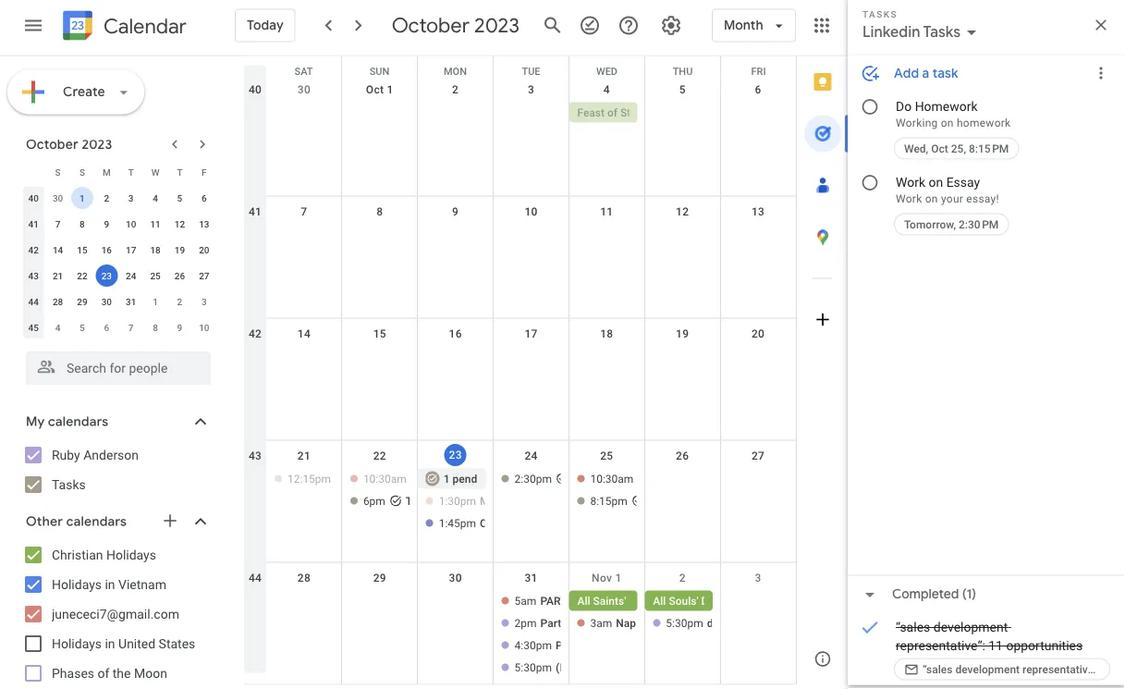 Task type: locate. For each thing, give the bounding box(es) containing it.
tab list inside side panel section
[[797, 56, 849, 633]]

other
[[26, 513, 63, 530]]

holidays in vietnam
[[52, 576, 166, 592]]

all for all saints' day
[[578, 594, 591, 607]]

5:30pm
[[666, 617, 704, 629], [515, 661, 552, 674]]

calendars up ruby
[[48, 413, 109, 430]]

holidays for holidays in vietnam
[[52, 576, 102, 592]]

18 inside october 2023 grid
[[150, 244, 161, 255]]

0 horizontal spatial 6
[[104, 321, 109, 333]]

other calendars list
[[4, 540, 229, 688]]

5 inside grid
[[680, 83, 686, 96]]

41 for 1
[[28, 218, 39, 229]]

souls'
[[669, 594, 699, 607]]

1 horizontal spatial 20
[[752, 327, 765, 340]]

1 cell
[[70, 185, 94, 210]]

42 left 14 element
[[28, 244, 39, 255]]

0 horizontal spatial 11
[[150, 218, 161, 229]]

7
[[301, 205, 308, 218], [55, 218, 61, 229], [128, 321, 134, 333]]

3
[[528, 83, 535, 96], [128, 192, 134, 203], [202, 296, 207, 307], [755, 571, 762, 584]]

day inside button
[[702, 594, 720, 607]]

1 vertical spatial 23
[[449, 449, 462, 462]]

1 day from the left
[[629, 594, 648, 607]]

6pm button
[[342, 491, 410, 511]]

calendars up christian holidays
[[66, 513, 127, 530]]

25 up 8:15pm button
[[601, 449, 614, 462]]

24 inside october 2023 grid
[[126, 270, 136, 281]]

all left saints'
[[578, 594, 591, 607]]

1 10:30am button from the left
[[346, 469, 410, 489]]

2 horizontal spatial 5
[[680, 83, 686, 96]]

cell
[[342, 102, 418, 124], [494, 102, 569, 124], [645, 102, 721, 124], [342, 469, 418, 535], [418, 469, 494, 535], [569, 469, 645, 535], [645, 469, 721, 535], [721, 469, 796, 535], [266, 591, 342, 679], [342, 591, 418, 679], [494, 591, 574, 679], [569, 591, 648, 679], [645, 591, 721, 679]]

5:30pm button down all souls' day button
[[645, 613, 713, 633]]

november 3 element
[[193, 290, 215, 312]]

1 vertical spatial 17
[[525, 327, 538, 340]]

44
[[28, 296, 39, 307], [249, 571, 262, 584]]

5:30pm down 'souls''
[[666, 617, 704, 629]]

1 horizontal spatial 9
[[177, 321, 182, 333]]

tue
[[522, 65, 541, 77]]

10:30am button for 8:15pm
[[569, 469, 638, 489]]

29 element
[[71, 290, 93, 312]]

0 vertical spatial 31
[[126, 296, 136, 307]]

26 element
[[169, 264, 191, 286]]

41 for 30
[[249, 205, 262, 218]]

november 8 element
[[144, 316, 167, 338]]

1 all from the left
[[578, 594, 591, 607]]

10:30am button up the "6pm" button
[[346, 469, 410, 489]]

0 vertical spatial 23
[[101, 270, 112, 281]]

2 vertical spatial holidays
[[52, 636, 102, 651]]

christian
[[52, 547, 103, 562]]

0 vertical spatial 43
[[28, 270, 39, 281]]

10:30am up the "6pm" button
[[363, 472, 407, 485]]

16
[[101, 244, 112, 255], [449, 327, 462, 340]]

43 for 30
[[249, 449, 262, 462]]

s
[[55, 166, 61, 177], [79, 166, 85, 177]]

4 down wed on the top of the page
[[604, 83, 610, 96]]

10:30am button for 6pm
[[346, 469, 410, 489]]

28 element
[[47, 290, 69, 312]]

2 vertical spatial 6
[[104, 321, 109, 333]]

6
[[755, 83, 762, 96], [202, 192, 207, 203], [104, 321, 109, 333]]

2pm
[[515, 617, 537, 629]]

t
[[128, 166, 134, 177], [177, 166, 183, 177]]

day inside button
[[629, 594, 648, 607]]

14 element
[[47, 238, 69, 260]]

2 in from the top
[[105, 636, 115, 651]]

2 10:30am button from the left
[[569, 469, 638, 489]]

november 2 element
[[169, 290, 191, 312]]

1 vertical spatial 40
[[28, 192, 39, 203]]

10:30am up the 8:15pm
[[591, 472, 634, 485]]

my calendars button
[[4, 407, 229, 436]]

grid containing 40
[[244, 56, 796, 685]]

17 inside october 2023 grid
[[126, 244, 136, 255]]

20 right 19 element
[[199, 244, 210, 255]]

today
[[247, 17, 284, 34]]

1 horizontal spatial 15
[[373, 327, 387, 340]]

10 inside row
[[199, 321, 210, 333]]

1 inside 1 cell
[[80, 192, 85, 203]]

0 vertical spatial 42
[[28, 244, 39, 255]]

1 in from the top
[[105, 576, 115, 592]]

22 right "21" element
[[77, 270, 88, 281]]

40 inside row group
[[28, 192, 39, 203]]

22 element
[[71, 264, 93, 286]]

12
[[676, 205, 689, 218], [175, 218, 185, 229]]

row group containing 40
[[21, 185, 216, 340]]

30
[[298, 83, 311, 96], [53, 192, 63, 203], [101, 296, 112, 307], [449, 571, 462, 584]]

2 horizontal spatial 6
[[755, 83, 762, 96]]

1 horizontal spatial october
[[392, 12, 470, 38]]

1 right oct
[[387, 83, 394, 96]]

october up mon
[[392, 12, 470, 38]]

2 vertical spatial 4
[[55, 321, 61, 333]]

grid
[[244, 56, 796, 685]]

1 horizontal spatial 7
[[128, 321, 134, 333]]

19 element
[[169, 238, 191, 260]]

9 inside grid
[[452, 205, 459, 218]]

calendar heading
[[100, 13, 187, 39]]

0 horizontal spatial 5:30pm button
[[494, 657, 562, 678]]

41
[[249, 205, 262, 218], [28, 218, 39, 229]]

2 horizontal spatial 4
[[604, 83, 610, 96]]

0 vertical spatial 16
[[101, 244, 112, 255]]

october 2023 up mon
[[392, 12, 520, 38]]

0 horizontal spatial 18
[[150, 244, 161, 255]]

1 vertical spatial holidays
[[52, 576, 102, 592]]

2 up all souls' day button
[[680, 571, 686, 584]]

11 inside october 2023 grid
[[150, 218, 161, 229]]

ruby
[[52, 447, 80, 462]]

2 left november 3 element
[[177, 296, 182, 307]]

cell containing 1:30pm
[[418, 469, 494, 535]]

1 vertical spatial 4
[[153, 192, 158, 203]]

1 vertical spatial 43
[[249, 449, 262, 462]]

5:30pm button down 4:30pm button
[[494, 657, 562, 678]]

t right m
[[128, 166, 134, 177]]

13 inside october 2023 grid
[[199, 218, 210, 229]]

saints'
[[593, 594, 626, 607]]

20
[[199, 244, 210, 255], [752, 327, 765, 340]]

16 inside "element"
[[101, 244, 112, 255]]

6 down fri
[[755, 83, 762, 96]]

29 down the "6pm" button
[[373, 571, 387, 584]]

calendars for my calendars
[[48, 413, 109, 430]]

in for vietnam
[[105, 576, 115, 592]]

1 horizontal spatial 17
[[525, 327, 538, 340]]

in up junececi7@gmail.com
[[105, 576, 115, 592]]

tasks
[[52, 476, 86, 492]]

tab list
[[797, 56, 849, 633]]

0 vertical spatial 27
[[199, 270, 210, 281]]

24 up 2:30pm button
[[525, 449, 538, 462]]

row group
[[21, 185, 216, 340]]

0 horizontal spatial 28
[[53, 296, 63, 307]]

2 down mon
[[452, 83, 459, 96]]

month
[[724, 17, 764, 34]]

1 vertical spatial 42
[[249, 327, 262, 340]]

23 up 1:30pm
[[449, 449, 462, 462]]

1 horizontal spatial 29
[[373, 571, 387, 584]]

day
[[629, 594, 648, 607], [702, 594, 720, 607]]

day right 'souls''
[[702, 594, 720, 607]]

28
[[53, 296, 63, 307], [298, 571, 311, 584]]

in
[[105, 576, 115, 592], [105, 636, 115, 651]]

11 element
[[144, 212, 167, 235]]

10 element
[[120, 212, 142, 235]]

all left 'souls''
[[653, 594, 666, 607]]

19 inside grid
[[676, 327, 689, 340]]

2
[[452, 83, 459, 96], [104, 192, 109, 203], [177, 296, 182, 307], [680, 571, 686, 584]]

1 10:30am from the left
[[363, 472, 407, 485]]

s up the september 30 element
[[55, 166, 61, 177]]

row
[[244, 56, 796, 84], [244, 74, 796, 197], [21, 159, 216, 185], [21, 185, 216, 210], [244, 197, 796, 319], [21, 210, 216, 236], [21, 236, 216, 262], [21, 262, 216, 288], [21, 288, 216, 314], [21, 314, 216, 340], [244, 319, 796, 441], [244, 441, 796, 563], [244, 563, 796, 685]]

2 horizontal spatial 10
[[525, 205, 538, 218]]

0 horizontal spatial day
[[629, 594, 648, 607]]

5:30pm button
[[645, 613, 713, 633], [494, 657, 562, 678]]

0 horizontal spatial 17
[[126, 244, 136, 255]]

40 inside grid
[[249, 83, 262, 96]]

45
[[28, 321, 39, 333]]

1 horizontal spatial 25
[[601, 449, 614, 462]]

40 down today
[[249, 83, 262, 96]]

1 vertical spatial 29
[[373, 571, 387, 584]]

1 vertical spatial 5
[[177, 192, 182, 203]]

41 inside october 2023 grid
[[28, 218, 39, 229]]

26
[[175, 270, 185, 281], [676, 449, 689, 462]]

23, today element
[[96, 264, 118, 286]]

40 left the september 30 element
[[28, 192, 39, 203]]

1 horizontal spatial 24
[[525, 449, 538, 462]]

15 element
[[71, 238, 93, 260]]

1 right 31 element
[[153, 296, 158, 307]]

40 for 30
[[249, 83, 262, 96]]

sat
[[295, 65, 313, 77]]

31 element
[[120, 290, 142, 312]]

october 2023 up m
[[26, 136, 112, 152]]

29 right 28 element at the left top
[[77, 296, 88, 307]]

24 element
[[120, 264, 142, 286]]

11
[[601, 205, 614, 218], [150, 218, 161, 229]]

november 6 element
[[96, 316, 118, 338]]

0 horizontal spatial 10:30am
[[363, 472, 407, 485]]

6 right november 5 element
[[104, 321, 109, 333]]

31 up 5am
[[525, 571, 538, 584]]

1 horizontal spatial 19
[[676, 327, 689, 340]]

october
[[392, 12, 470, 38], [26, 136, 79, 152]]

17
[[126, 244, 136, 255], [525, 327, 538, 340]]

0 horizontal spatial 21
[[53, 270, 63, 281]]

13 inside grid
[[752, 205, 765, 218]]

add other calendars image
[[161, 511, 179, 530]]

21
[[53, 270, 63, 281], [298, 449, 311, 462]]

november 1 element
[[144, 290, 167, 312]]

21 up 12:15pm button
[[298, 449, 311, 462]]

1 horizontal spatial 14
[[298, 327, 311, 340]]

25 right 24 element
[[150, 270, 161, 281]]

21 left 22 element
[[53, 270, 63, 281]]

in left united
[[105, 636, 115, 651]]

0 horizontal spatial 16
[[101, 244, 112, 255]]

9
[[452, 205, 459, 218], [104, 218, 109, 229], [177, 321, 182, 333]]

43 for 1
[[28, 270, 39, 281]]

4 left november 5 element
[[55, 321, 61, 333]]

31 right 30 "element"
[[126, 296, 136, 307]]

22 up the "6pm" button
[[373, 449, 387, 462]]

44 for 1
[[28, 296, 39, 307]]

0 vertical spatial 14
[[53, 244, 63, 255]]

19
[[175, 244, 185, 255], [676, 327, 689, 340]]

1 vertical spatial 22
[[373, 449, 387, 462]]

s left m
[[79, 166, 85, 177]]

40
[[249, 83, 262, 96], [28, 192, 39, 203]]

holidays up phases
[[52, 636, 102, 651]]

main drawer image
[[22, 14, 44, 37]]

2 t from the left
[[177, 166, 183, 177]]

1 vertical spatial 44
[[249, 571, 262, 584]]

0 horizontal spatial 5:30pm
[[515, 661, 552, 674]]

1 horizontal spatial 40
[[249, 83, 262, 96]]

26 inside october 2023 grid
[[175, 270, 185, 281]]

31 inside row group
[[126, 296, 136, 307]]

2023
[[475, 12, 520, 38], [82, 136, 112, 152]]

1 inside november 1 element
[[153, 296, 158, 307]]

2 day from the left
[[702, 594, 720, 607]]

november 4 element
[[47, 316, 69, 338]]

1
[[387, 83, 394, 96], [80, 192, 85, 203], [153, 296, 158, 307], [616, 571, 622, 584]]

w
[[151, 166, 160, 177]]

8
[[377, 205, 383, 218], [80, 218, 85, 229], [153, 321, 158, 333]]

1 vertical spatial 27
[[752, 449, 765, 462]]

44 inside october 2023 grid
[[28, 296, 39, 307]]

0 vertical spatial 26
[[175, 270, 185, 281]]

0 vertical spatial 5:30pm button
[[645, 613, 713, 633]]

30 inside "element"
[[101, 296, 112, 307]]

10:30am button
[[346, 469, 410, 489], [569, 469, 638, 489]]

anderson
[[83, 447, 139, 462]]

0 horizontal spatial 12
[[175, 218, 185, 229]]

14
[[53, 244, 63, 255], [298, 327, 311, 340]]

42
[[28, 244, 39, 255], [249, 327, 262, 340]]

43 inside row group
[[28, 270, 39, 281]]

30 right 29 element
[[101, 296, 112, 307]]

30 left 1 cell
[[53, 192, 63, 203]]

2 10:30am from the left
[[591, 472, 634, 485]]

1 right the september 30 element
[[80, 192, 85, 203]]

10:30am button up 8:15pm button
[[569, 469, 638, 489]]

10
[[525, 205, 538, 218], [126, 218, 136, 229], [199, 321, 210, 333]]

8 inside row
[[153, 321, 158, 333]]

10:30am
[[363, 472, 407, 485], [591, 472, 634, 485]]

23 right 22 element
[[101, 270, 112, 281]]

holidays
[[106, 547, 156, 562], [52, 576, 102, 592], [52, 636, 102, 651]]

holidays in united states
[[52, 636, 195, 651]]

0 horizontal spatial 7
[[55, 218, 61, 229]]

42 for 1
[[28, 244, 39, 255]]

0 horizontal spatial 19
[[175, 244, 185, 255]]

0 horizontal spatial 31
[[126, 296, 136, 307]]

11 inside grid
[[601, 205, 614, 218]]

1 horizontal spatial 6
[[202, 192, 207, 203]]

create
[[63, 84, 105, 100]]

31
[[126, 296, 136, 307], [525, 571, 538, 584]]

party
[[541, 617, 567, 629]]

states
[[159, 636, 195, 651]]

10 for november 10 element
[[199, 321, 210, 333]]

0 vertical spatial calendars
[[48, 413, 109, 430]]

1 vertical spatial 21
[[298, 449, 311, 462]]

0 vertical spatial 29
[[77, 296, 88, 307]]

0 vertical spatial 25
[[150, 270, 161, 281]]

12:15pm button
[[266, 469, 335, 489]]

22
[[77, 270, 88, 281], [373, 449, 387, 462]]

all for all souls' day
[[653, 594, 666, 607]]

14 inside october 2023 grid
[[53, 244, 63, 255]]

all inside button
[[578, 594, 591, 607]]

1 horizontal spatial 26
[[676, 449, 689, 462]]

1 vertical spatial 19
[[676, 327, 689, 340]]

holidays down christian
[[52, 576, 102, 592]]

0 horizontal spatial 22
[[77, 270, 88, 281]]

27
[[199, 270, 210, 281], [752, 449, 765, 462]]

row containing 43
[[21, 262, 216, 288]]

0 vertical spatial 5
[[680, 83, 686, 96]]

43 inside grid
[[249, 449, 262, 462]]

1 vertical spatial october
[[26, 136, 79, 152]]

0 vertical spatial in
[[105, 576, 115, 592]]

party
[[541, 594, 574, 607]]

0 horizontal spatial s
[[55, 166, 61, 177]]

24 right 23, today element
[[126, 270, 136, 281]]

42 inside october 2023 grid
[[28, 244, 39, 255]]

0 horizontal spatial 41
[[28, 218, 39, 229]]

5 left november 6 element
[[80, 321, 85, 333]]

october up the september 30 element
[[26, 136, 79, 152]]

holidays up vietnam
[[106, 547, 156, 562]]

4 up 11 element
[[153, 192, 158, 203]]

2 s from the left
[[79, 166, 85, 177]]

today button
[[235, 3, 296, 48]]

5:30pm down the 4:30pm
[[515, 661, 552, 674]]

all inside all souls' day button
[[653, 594, 666, 607]]

8:15pm
[[591, 494, 628, 507]]

42 for 30
[[249, 327, 262, 340]]

ruby anderson
[[52, 447, 139, 462]]

2 all from the left
[[653, 594, 666, 607]]

0 horizontal spatial 5
[[80, 321, 85, 333]]

5 inside november 5 element
[[80, 321, 85, 333]]

0 horizontal spatial 27
[[199, 270, 210, 281]]

day up nap
[[629, 594, 648, 607]]

29 inside grid
[[373, 571, 387, 584]]

0 horizontal spatial 14
[[53, 244, 63, 255]]

1 horizontal spatial 41
[[249, 205, 262, 218]]

1 vertical spatial 31
[[525, 571, 538, 584]]

1 horizontal spatial 10:30am
[[591, 472, 634, 485]]

1 horizontal spatial 10:30am button
[[569, 469, 638, 489]]

42 right november 10 element
[[249, 327, 262, 340]]

16 element
[[96, 238, 118, 260]]

t right w
[[177, 166, 183, 177]]

5 up 12 element
[[177, 192, 182, 203]]

my calendars
[[26, 413, 109, 430]]

20 left side panel section
[[752, 327, 765, 340]]

23
[[101, 270, 112, 281], [449, 449, 462, 462]]

18
[[150, 244, 161, 255], [601, 327, 614, 340]]

5 down thu
[[680, 83, 686, 96]]

nov
[[592, 571, 613, 584]]

1 horizontal spatial s
[[79, 166, 85, 177]]

20 inside grid
[[199, 244, 210, 255]]

0 horizontal spatial t
[[128, 166, 134, 177]]

25
[[150, 270, 161, 281], [601, 449, 614, 462]]

0 horizontal spatial 13
[[199, 218, 210, 229]]

0 vertical spatial 20
[[199, 244, 210, 255]]

13 element
[[193, 212, 215, 235]]

43
[[28, 270, 39, 281], [249, 449, 262, 462]]

8 inside grid
[[377, 205, 383, 218]]

1 horizontal spatial all
[[653, 594, 666, 607]]

13
[[752, 205, 765, 218], [199, 218, 210, 229]]

calendars
[[48, 413, 109, 430], [66, 513, 127, 530]]

6 down f
[[202, 192, 207, 203]]

0 horizontal spatial 9
[[104, 218, 109, 229]]

0 horizontal spatial 29
[[77, 296, 88, 307]]

None search field
[[0, 344, 229, 384]]

0 horizontal spatial 20
[[199, 244, 210, 255]]

0 vertical spatial 24
[[126, 270, 136, 281]]



Task type: describe. For each thing, give the bounding box(es) containing it.
30 down 1:45pm button
[[449, 571, 462, 584]]

21 element
[[47, 264, 69, 286]]

1 horizontal spatial october 2023
[[392, 12, 520, 38]]

25 inside october 2023 grid
[[150, 270, 161, 281]]

0 horizontal spatial october
[[26, 136, 79, 152]]

row containing s
[[21, 159, 216, 185]]

1:45pm button
[[422, 513, 486, 533]]

side panel section
[[796, 56, 849, 685]]

1:30pm
[[439, 494, 476, 507]]

christian holidays
[[52, 547, 156, 562]]

14 inside grid
[[298, 327, 311, 340]]

all saints' day button
[[569, 591, 648, 611]]

3am nap
[[591, 617, 636, 629]]

other calendars
[[26, 513, 127, 530]]

3am
[[591, 617, 613, 629]]

8:15pm button
[[569, 491, 645, 511]]

my
[[26, 413, 45, 430]]

1 vertical spatial 5:30pm button
[[494, 657, 562, 678]]

phases
[[52, 665, 94, 680]]

2 horizontal spatial 7
[[301, 205, 308, 218]]

27 element
[[193, 264, 215, 286]]

0 horizontal spatial 8
[[80, 218, 85, 229]]

settings menu image
[[660, 14, 683, 37]]

1 horizontal spatial 5:30pm button
[[645, 613, 713, 633]]

all saints' day
[[578, 594, 648, 607]]

40 for 1
[[28, 192, 39, 203]]

m
[[103, 166, 111, 177]]

2:30pm
[[515, 472, 552, 485]]

1:30pm button
[[418, 491, 486, 511]]

1 vertical spatial 25
[[601, 449, 614, 462]]

nap
[[616, 617, 636, 629]]

16 inside grid
[[449, 327, 462, 340]]

0 horizontal spatial october 2023
[[26, 136, 112, 152]]

22 inside october 2023 grid
[[77, 270, 88, 281]]

in for united
[[105, 636, 115, 651]]

Search for people text field
[[37, 351, 200, 384]]

fri
[[752, 65, 766, 77]]

united
[[118, 636, 156, 651]]

10 for '10' element
[[126, 218, 136, 229]]

the
[[113, 665, 131, 680]]

4:30pm
[[515, 639, 552, 652]]

12:15pm
[[288, 472, 331, 485]]

oct
[[366, 83, 384, 96]]

1 horizontal spatial 27
[[752, 449, 765, 462]]

30 element
[[96, 290, 118, 312]]

1 horizontal spatial 12
[[676, 205, 689, 218]]

12 inside october 2023 grid
[[175, 218, 185, 229]]

1 horizontal spatial 28
[[298, 571, 311, 584]]

row containing 23
[[244, 441, 796, 563]]

10:30am for 6pm
[[363, 472, 407, 485]]

november 9 element
[[169, 316, 191, 338]]

5am party
[[515, 594, 574, 607]]

21 inside grid
[[298, 449, 311, 462]]

1 vertical spatial 5:30pm
[[515, 661, 552, 674]]

25 element
[[144, 264, 167, 286]]

1:45pm
[[439, 517, 476, 530]]

23 inside cell
[[101, 270, 112, 281]]

6 inside november 6 element
[[104, 321, 109, 333]]

27 inside 27 element
[[199, 270, 210, 281]]

my calendars list
[[4, 440, 229, 499]]

all souls' day
[[653, 594, 720, 607]]

row group inside october 2023 grid
[[21, 185, 216, 340]]

1 vertical spatial 24
[[525, 449, 538, 462]]

all souls' day button
[[645, 591, 720, 611]]

october 2023 grid
[[18, 159, 216, 340]]

cell containing all souls' day
[[645, 591, 721, 679]]

1 s from the left
[[55, 166, 61, 177]]

1 horizontal spatial 5
[[177, 192, 182, 203]]

12 element
[[169, 212, 191, 235]]

0 vertical spatial holidays
[[106, 547, 156, 562]]

calendars for other calendars
[[66, 513, 127, 530]]

23 cell
[[94, 262, 119, 288]]

mon
[[444, 65, 467, 77]]

day for all souls' day
[[702, 594, 720, 607]]

0 vertical spatial 5:30pm
[[666, 617, 704, 629]]

1 horizontal spatial 2023
[[475, 12, 520, 38]]

other calendars button
[[4, 506, 229, 536]]

sun
[[370, 65, 390, 77]]

holidays for holidays in united states
[[52, 636, 102, 651]]

junececi7@gmail.com
[[52, 606, 179, 621]]

november 7 element
[[120, 316, 142, 338]]

15 inside october 2023 grid
[[77, 244, 88, 255]]

6pm
[[363, 494, 386, 507]]

19 inside row group
[[175, 244, 185, 255]]

2pm party
[[515, 617, 567, 629]]

cell containing all saints' day
[[569, 591, 648, 679]]

nov 1
[[592, 571, 622, 584]]

21 inside row group
[[53, 270, 63, 281]]

4:30pm button
[[494, 635, 562, 655]]

10:30am for 8:15pm
[[591, 472, 634, 485]]

calendar
[[104, 13, 187, 39]]

1 vertical spatial 2023
[[82, 136, 112, 152]]

5am
[[515, 594, 537, 607]]

1 horizontal spatial 18
[[601, 327, 614, 340]]

vietnam
[[118, 576, 166, 592]]

28 inside october 2023 grid
[[53, 296, 63, 307]]

9 inside row
[[177, 321, 182, 333]]

thu
[[673, 65, 693, 77]]

cell containing 5am
[[494, 591, 574, 679]]

30 down sat
[[298, 83, 311, 96]]

november 5 element
[[71, 316, 93, 338]]

1 right nov
[[616, 571, 622, 584]]

29 inside row group
[[77, 296, 88, 307]]

10 inside grid
[[525, 205, 538, 218]]

f
[[202, 166, 207, 177]]

1 t from the left
[[128, 166, 134, 177]]

oct 1
[[366, 83, 394, 96]]

2 right 1 cell
[[104, 192, 109, 203]]

17 element
[[120, 238, 142, 260]]

phases of the moon
[[52, 665, 167, 680]]

1 horizontal spatial 23
[[449, 449, 462, 462]]

44 for 30
[[249, 571, 262, 584]]

0 vertical spatial 4
[[604, 83, 610, 96]]

of
[[98, 665, 109, 680]]

day for all saints' day
[[629, 594, 648, 607]]

wed
[[597, 65, 618, 77]]

november 10 element
[[193, 316, 215, 338]]

september 30 element
[[47, 186, 69, 209]]

month button
[[712, 3, 796, 48]]

20 element
[[193, 238, 215, 260]]

moon
[[134, 665, 167, 680]]

create button
[[7, 70, 144, 114]]

row containing sat
[[244, 56, 796, 84]]

18 element
[[144, 238, 167, 260]]

0 vertical spatial october
[[392, 12, 470, 38]]

0 vertical spatial 6
[[755, 83, 762, 96]]

2:30pm button
[[494, 469, 569, 489]]

row containing 45
[[21, 314, 216, 340]]

calendar element
[[59, 7, 187, 48]]

31 inside grid
[[525, 571, 538, 584]]



Task type: vqa. For each thing, say whether or not it's contained in the screenshot.


